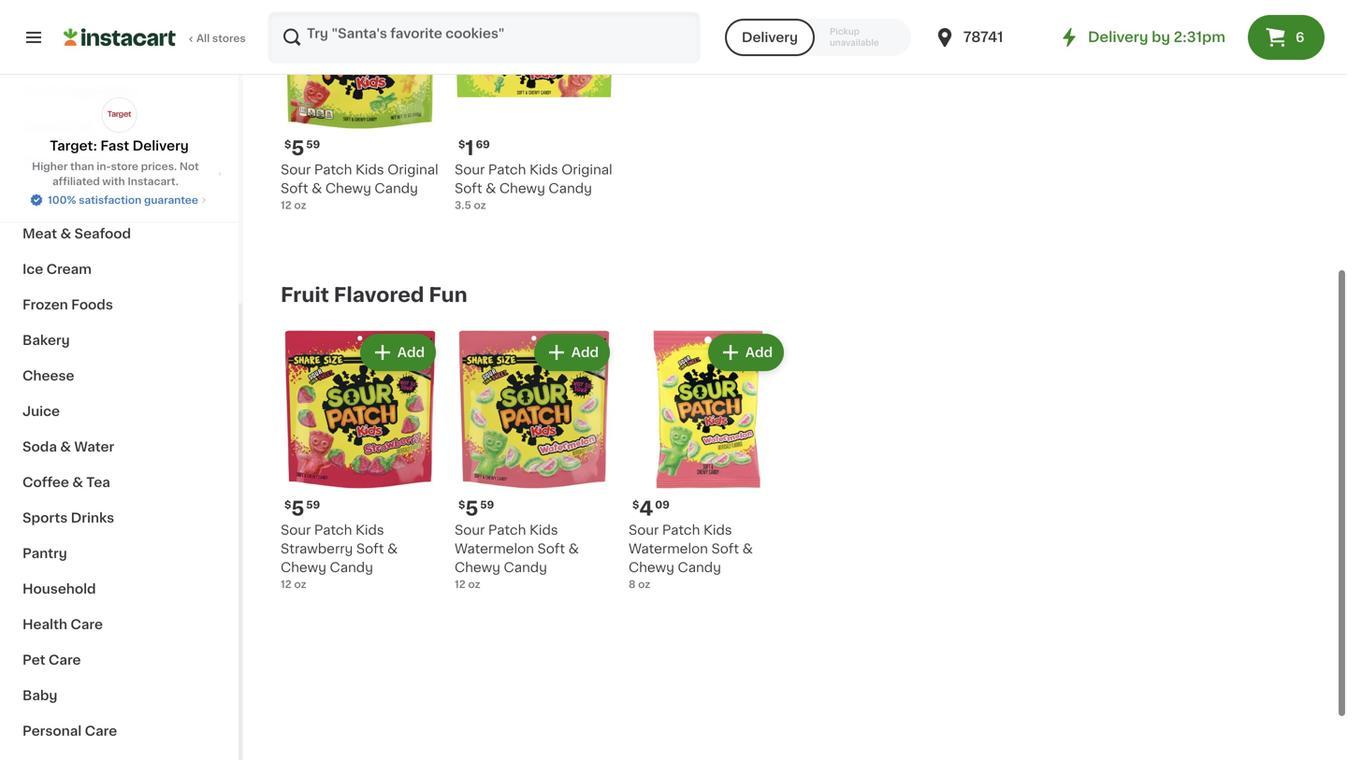 Task type: locate. For each thing, give the bounding box(es) containing it.
0 horizontal spatial add button
[[362, 336, 434, 369]]

by
[[1152, 30, 1171, 44]]

3 add from the left
[[746, 346, 773, 359]]

1 horizontal spatial add button
[[536, 336, 608, 369]]

sour inside sour patch kids watermelon soft & chewy candy 12 oz
[[455, 524, 485, 537]]

1 horizontal spatial product group
[[455, 330, 614, 592]]

$ 5 59 up sour patch kids watermelon soft & chewy candy 12 oz
[[459, 499, 494, 519]]

candy inside sour patch kids watermelon soft & chewy candy 8 oz
[[678, 561, 721, 574]]

sour for sour patch kids watermelon soft & chewy candy 12 oz
[[455, 524, 485, 537]]

fresh for fresh fruit
[[22, 121, 60, 134]]

59 up "strawberry"
[[306, 500, 320, 510]]

chewy inside sour patch kids original soft & chewy candy 12 oz
[[326, 182, 371, 195]]

patch
[[314, 163, 352, 176], [488, 163, 526, 176], [314, 524, 352, 537], [488, 524, 526, 537], [662, 524, 700, 537]]

kids inside sour patch kids watermelon soft & chewy candy 12 oz
[[530, 524, 558, 537]]

sour inside sour patch kids watermelon soft & chewy candy 8 oz
[[629, 524, 659, 537]]

kids inside sour patch kids strawberry soft & chewy candy 12 oz
[[356, 524, 384, 537]]

2 horizontal spatial delivery
[[1088, 30, 1149, 44]]

chewy inside sour patch kids watermelon soft & chewy candy 8 oz
[[629, 561, 675, 574]]

0 vertical spatial item carousel region
[[255, 0, 1310, 261]]

0 horizontal spatial watermelon
[[455, 543, 534, 556]]

& inside coffee & tea link
[[72, 476, 83, 489]]

candy for sour patch kids watermelon soft & chewy candy 12 oz
[[504, 561, 547, 574]]

12 inside sour patch kids original soft & chewy candy 12 oz
[[281, 200, 292, 210]]

0 vertical spatial fresh
[[22, 85, 60, 98]]

oz inside sour patch kids original soft & chewy candy 12 oz
[[294, 200, 306, 210]]

care inside "link"
[[85, 725, 117, 738]]

kids for sour patch kids original soft & chewy candy 12 oz
[[356, 163, 384, 176]]

kids for sour patch kids original soft & chewy candy 3.5 oz
[[530, 163, 558, 176]]

fruit flavored fun
[[281, 285, 468, 305]]

oz for sour patch kids original soft & chewy candy 12 oz
[[294, 200, 306, 210]]

kids for sour patch kids strawberry soft & chewy candy 12 oz
[[356, 524, 384, 537]]

0 vertical spatial fruit
[[63, 121, 94, 134]]

kids inside sour patch kids original soft & chewy candy 12 oz
[[356, 163, 384, 176]]

0 horizontal spatial fruit
[[63, 121, 94, 134]]

watermelon inside sour patch kids watermelon soft & chewy candy 8 oz
[[629, 543, 708, 556]]

chewy inside sour patch kids original soft & chewy candy 3.5 oz
[[500, 182, 545, 195]]

1 fresh from the top
[[22, 85, 60, 98]]

5 up sour patch kids original soft & chewy candy 12 oz at the left
[[291, 138, 304, 158]]

original
[[388, 163, 439, 176], [562, 163, 613, 176]]

product group
[[281, 330, 440, 592], [455, 330, 614, 592], [629, 330, 788, 592]]

soft for sour patch kids original soft & chewy candy 12 oz
[[281, 182, 308, 195]]

oz inside sour patch kids watermelon soft & chewy candy 12 oz
[[468, 580, 480, 590]]

dairy
[[22, 156, 59, 169]]

$ for sour patch kids strawberry soft & chewy candy 12 oz
[[284, 500, 291, 510]]

12 for sour patch kids watermelon soft & chewy candy
[[455, 580, 466, 590]]

$ 1 69
[[459, 138, 490, 158]]

satisfaction
[[79, 195, 142, 205]]

candy inside sour patch kids original soft & chewy candy 3.5 oz
[[549, 182, 592, 195]]

fresh up dairy
[[22, 121, 60, 134]]

$ for sour patch kids watermelon soft & chewy candy 12 oz
[[459, 500, 465, 510]]

0 horizontal spatial original
[[388, 163, 439, 176]]

add button
[[362, 336, 434, 369], [536, 336, 608, 369], [710, 336, 782, 369]]

$ 5 59 for sour patch kids watermelon soft & chewy candy
[[459, 499, 494, 519]]

sour for sour patch kids strawberry soft & chewy candy 12 oz
[[281, 524, 311, 537]]

&
[[62, 156, 73, 169], [312, 182, 322, 195], [486, 182, 496, 195], [75, 192, 86, 205], [60, 227, 71, 240], [60, 441, 71, 454], [72, 476, 83, 489], [387, 543, 398, 556], [569, 543, 579, 556], [743, 543, 753, 556]]

candy for sour patch kids original soft & chewy candy 12 oz
[[375, 182, 418, 195]]

1 horizontal spatial fruit
[[281, 285, 329, 305]]

oz inside sour patch kids strawberry soft & chewy candy 12 oz
[[294, 580, 306, 590]]

fresh
[[22, 85, 60, 98], [22, 121, 60, 134]]

1 vertical spatial fruit
[[281, 285, 329, 305]]

delivery
[[1088, 30, 1149, 44], [742, 31, 798, 44], [133, 139, 189, 153]]

snacks & candy link
[[11, 181, 227, 216]]

sour patch kids original soft & chewy candy 3.5 oz
[[455, 163, 613, 210]]

water
[[74, 441, 114, 454]]

oz for sour patch kids watermelon soft & chewy candy 12 oz
[[468, 580, 480, 590]]

oz for sour patch kids original soft & chewy candy 3.5 oz
[[474, 200, 486, 210]]

meat & seafood link
[[11, 216, 227, 252]]

sour
[[281, 163, 311, 176], [455, 163, 485, 176], [281, 524, 311, 537], [455, 524, 485, 537], [629, 524, 659, 537]]

fruit
[[63, 121, 94, 134], [281, 285, 329, 305]]

sour for sour patch kids original soft & chewy candy 12 oz
[[281, 163, 311, 176]]

09
[[655, 500, 670, 510]]

watermelon
[[455, 543, 534, 556], [629, 543, 708, 556]]

kids inside sour patch kids watermelon soft & chewy candy 8 oz
[[704, 524, 732, 537]]

frozen foods link
[[11, 287, 227, 323]]

oz for sour patch kids watermelon soft & chewy candy 8 oz
[[638, 580, 651, 590]]

$ 5 59 for sour patch kids strawberry soft & chewy candy
[[284, 499, 320, 519]]

kids inside sour patch kids original soft & chewy candy 3.5 oz
[[530, 163, 558, 176]]

target: fast delivery
[[50, 139, 189, 153]]

chewy
[[326, 182, 371, 195], [500, 182, 545, 195], [281, 561, 326, 574], [455, 561, 501, 574], [629, 561, 675, 574]]

0 horizontal spatial add
[[397, 346, 425, 359]]

kids for sour patch kids watermelon soft & chewy candy 8 oz
[[704, 524, 732, 537]]

care right the "health"
[[71, 619, 103, 632]]

candy inside sour patch kids original soft & chewy candy 12 oz
[[375, 182, 418, 195]]

$ up sour patch kids watermelon soft & chewy candy 12 oz
[[459, 500, 465, 510]]

1 vertical spatial item carousel region
[[255, 323, 1310, 622]]

delivery by 2:31pm
[[1088, 30, 1226, 44]]

1 watermelon from the left
[[455, 543, 534, 556]]

1 item carousel region from the top
[[255, 0, 1310, 261]]

oz inside sour patch kids original soft & chewy candy 3.5 oz
[[474, 200, 486, 210]]

0 horizontal spatial product group
[[281, 330, 440, 592]]

patch inside sour patch kids watermelon soft & chewy candy 12 oz
[[488, 524, 526, 537]]

5 for sour patch kids original soft & chewy candy
[[291, 138, 304, 158]]

$ 5 59 for sour patch kids original soft & chewy candy
[[284, 138, 320, 158]]

$ up "strawberry"
[[284, 500, 291, 510]]

chewy inside sour patch kids strawberry soft & chewy candy 12 oz
[[281, 561, 326, 574]]

fun
[[429, 285, 468, 305]]

soft for sour patch kids watermelon soft & chewy candy 8 oz
[[712, 543, 739, 556]]

2 vertical spatial care
[[85, 725, 117, 738]]

patch inside sour patch kids strawberry soft & chewy candy 12 oz
[[314, 524, 352, 537]]

fresh vegetables link
[[11, 74, 227, 109]]

patch for sour patch kids watermelon soft & chewy candy 8 oz
[[662, 524, 700, 537]]

2 horizontal spatial add button
[[710, 336, 782, 369]]

59 for sour patch kids strawberry soft & chewy candy
[[306, 500, 320, 510]]

soft inside sour patch kids watermelon soft & chewy candy 8 oz
[[712, 543, 739, 556]]

watermelon for 4
[[629, 543, 708, 556]]

sour inside sour patch kids original soft & chewy candy 12 oz
[[281, 163, 311, 176]]

$ for sour patch kids original soft & chewy candy 12 oz
[[284, 139, 291, 150]]

delivery by 2:31pm link
[[1058, 26, 1226, 49]]

dairy & eggs link
[[11, 145, 227, 181]]

12 inside sour patch kids watermelon soft & chewy candy 12 oz
[[455, 580, 466, 590]]

frozen foods
[[22, 298, 113, 312]]

sour inside sour patch kids strawberry soft & chewy candy 12 oz
[[281, 524, 311, 537]]

in-
[[97, 161, 111, 172]]

2 horizontal spatial product group
[[629, 330, 788, 592]]

candy inside sour patch kids watermelon soft & chewy candy 12 oz
[[504, 561, 547, 574]]

prices.
[[141, 161, 177, 172]]

2 watermelon from the left
[[629, 543, 708, 556]]

original inside sour patch kids original soft & chewy candy 3.5 oz
[[562, 163, 613, 176]]

$
[[284, 139, 291, 150], [459, 139, 465, 150], [284, 500, 291, 510], [459, 500, 465, 510], [633, 500, 639, 510]]

1 horizontal spatial delivery
[[742, 31, 798, 44]]

kids
[[356, 163, 384, 176], [530, 163, 558, 176], [356, 524, 384, 537], [530, 524, 558, 537], [704, 524, 732, 537]]

watermelon for 5
[[455, 543, 534, 556]]

patch inside sour patch kids watermelon soft & chewy candy 8 oz
[[662, 524, 700, 537]]

meat
[[22, 227, 57, 240]]

flavored
[[334, 285, 424, 305]]

with
[[102, 176, 125, 187]]

higher than in-store prices. not affiliated with instacart. link
[[15, 159, 224, 189]]

chewy inside sour patch kids watermelon soft & chewy candy 12 oz
[[455, 561, 501, 574]]

$ left "09"
[[633, 500, 639, 510]]

oz
[[294, 200, 306, 210], [474, 200, 486, 210], [294, 580, 306, 590], [468, 580, 480, 590], [638, 580, 651, 590]]

$ left 69
[[459, 139, 465, 150]]

fruit up target:
[[63, 121, 94, 134]]

12 for sour patch kids original soft & chewy candy
[[281, 200, 292, 210]]

soft inside sour patch kids original soft & chewy candy 12 oz
[[281, 182, 308, 195]]

8
[[629, 580, 636, 590]]

59
[[306, 139, 320, 150], [306, 500, 320, 510], [480, 500, 494, 510]]

soft inside sour patch kids watermelon soft & chewy candy 12 oz
[[538, 543, 565, 556]]

2 horizontal spatial add
[[746, 346, 773, 359]]

$ 5 59 up "strawberry"
[[284, 499, 320, 519]]

3 add button from the left
[[710, 336, 782, 369]]

add button for sour patch kids strawberry soft & chewy candy 12 oz
[[362, 336, 434, 369]]

original for 5
[[388, 163, 439, 176]]

& inside meat & seafood "link"
[[60, 227, 71, 240]]

delivery for delivery
[[742, 31, 798, 44]]

1 add button from the left
[[362, 336, 434, 369]]

pet care link
[[11, 643, 227, 678]]

instacart.
[[128, 176, 179, 187]]

$ 5 59
[[284, 138, 320, 158], [284, 499, 320, 519], [459, 499, 494, 519]]

delivery button
[[725, 19, 815, 56]]

59 for sour patch kids original soft & chewy candy
[[306, 139, 320, 150]]

$ inside $ 4 09
[[633, 500, 639, 510]]

fruit left the flavored
[[281, 285, 329, 305]]

care for personal care
[[85, 725, 117, 738]]

vegetables
[[63, 85, 139, 98]]

sour patch kids watermelon soft & chewy candy 12 oz
[[455, 524, 579, 590]]

None search field
[[268, 11, 701, 64]]

soft
[[281, 182, 308, 195], [455, 182, 482, 195], [356, 543, 384, 556], [538, 543, 565, 556], [712, 543, 739, 556]]

store
[[111, 161, 138, 172]]

5 up sour patch kids watermelon soft & chewy candy 12 oz
[[465, 499, 478, 519]]

strawberry
[[281, 543, 353, 556]]

1 add from the left
[[397, 346, 425, 359]]

100% satisfaction guarantee
[[48, 195, 198, 205]]

sports drinks
[[22, 512, 114, 525]]

12 inside sour patch kids strawberry soft & chewy candy 12 oz
[[281, 580, 292, 590]]

care
[[71, 619, 103, 632], [49, 654, 81, 667], [85, 725, 117, 738]]

sour inside sour patch kids original soft & chewy candy 3.5 oz
[[455, 163, 485, 176]]

seafood
[[74, 227, 131, 240]]

candy inside sour patch kids strawberry soft & chewy candy 12 oz
[[330, 561, 373, 574]]

care right pet
[[49, 654, 81, 667]]

$ up sour patch kids original soft & chewy candy 12 oz at the left
[[284, 139, 291, 150]]

snacks
[[22, 192, 71, 205]]

0 vertical spatial care
[[71, 619, 103, 632]]

2 fresh from the top
[[22, 121, 60, 134]]

59 for sour patch kids watermelon soft & chewy candy
[[480, 500, 494, 510]]

chewy for sour patch kids strawberry soft & chewy candy 12 oz
[[281, 561, 326, 574]]

patch inside sour patch kids original soft & chewy candy 12 oz
[[314, 163, 352, 176]]

1 original from the left
[[388, 163, 439, 176]]

candy
[[375, 182, 418, 195], [549, 182, 592, 195], [89, 192, 133, 205], [330, 561, 373, 574], [504, 561, 547, 574], [678, 561, 721, 574]]

delivery inside button
[[742, 31, 798, 44]]

2 add button from the left
[[536, 336, 608, 369]]

care down the baby link in the bottom of the page
[[85, 725, 117, 738]]

affiliated
[[52, 176, 100, 187]]

$ 5 59 up sour patch kids original soft & chewy candy 12 oz at the left
[[284, 138, 320, 158]]

watermelon inside sour patch kids watermelon soft & chewy candy 12 oz
[[455, 543, 534, 556]]

drinks
[[71, 512, 114, 525]]

& inside soda & water link
[[60, 441, 71, 454]]

patch inside sour patch kids original soft & chewy candy 3.5 oz
[[488, 163, 526, 176]]

1 horizontal spatial add
[[572, 346, 599, 359]]

target: fast delivery logo image
[[102, 97, 137, 133]]

fresh vegetables
[[22, 85, 139, 98]]

5 up "strawberry"
[[291, 499, 304, 519]]

5 for sour patch kids strawberry soft & chewy candy
[[291, 499, 304, 519]]

original inside sour patch kids original soft & chewy candy 12 oz
[[388, 163, 439, 176]]

$ inside $ 1 69
[[459, 139, 465, 150]]

1 horizontal spatial watermelon
[[629, 543, 708, 556]]

soft inside sour patch kids strawberry soft & chewy candy 12 oz
[[356, 543, 384, 556]]

1 horizontal spatial original
[[562, 163, 613, 176]]

meat & seafood
[[22, 227, 131, 240]]

baby link
[[11, 678, 227, 714]]

3 product group from the left
[[629, 330, 788, 592]]

2 add from the left
[[572, 346, 599, 359]]

add button for sour patch kids watermelon soft & chewy candy 8 oz
[[710, 336, 782, 369]]

1 vertical spatial care
[[49, 654, 81, 667]]

juice
[[22, 405, 60, 418]]

1 vertical spatial fresh
[[22, 121, 60, 134]]

59 up sour patch kids original soft & chewy candy 12 oz at the left
[[306, 139, 320, 150]]

fresh up fresh fruit
[[22, 85, 60, 98]]

sports
[[22, 512, 68, 525]]

soft inside sour patch kids original soft & chewy candy 3.5 oz
[[455, 182, 482, 195]]

59 up sour patch kids watermelon soft & chewy candy 12 oz
[[480, 500, 494, 510]]

than
[[70, 161, 94, 172]]

add button for sour patch kids watermelon soft & chewy candy 12 oz
[[536, 336, 608, 369]]

chewy for sour patch kids original soft & chewy candy 12 oz
[[326, 182, 371, 195]]

item carousel region
[[255, 0, 1310, 261], [255, 323, 1310, 622]]

cream
[[46, 263, 92, 276]]

2 original from the left
[[562, 163, 613, 176]]

oz inside sour patch kids watermelon soft & chewy candy 8 oz
[[638, 580, 651, 590]]



Task type: describe. For each thing, give the bounding box(es) containing it.
& inside sour patch kids watermelon soft & chewy candy 12 oz
[[569, 543, 579, 556]]

higher than in-store prices. not affiliated with instacart.
[[32, 161, 199, 187]]

fresh fruit
[[22, 121, 94, 134]]

& inside sour patch kids watermelon soft & chewy candy 8 oz
[[743, 543, 753, 556]]

& inside sour patch kids strawberry soft & chewy candy 12 oz
[[387, 543, 398, 556]]

kids for sour patch kids watermelon soft & chewy candy 12 oz
[[530, 524, 558, 537]]

all
[[197, 33, 210, 44]]

care for health care
[[71, 619, 103, 632]]

baby
[[22, 690, 57, 703]]

household
[[22, 583, 96, 596]]

& inside snacks & candy link
[[75, 192, 86, 205]]

care for pet care
[[49, 654, 81, 667]]

$ for sour patch kids original soft & chewy candy 3.5 oz
[[459, 139, 465, 150]]

bakery
[[22, 334, 70, 347]]

$ 4 09
[[633, 499, 670, 519]]

soft for sour patch kids watermelon soft & chewy candy 12 oz
[[538, 543, 565, 556]]

12 for sour patch kids strawberry soft & chewy candy
[[281, 580, 292, 590]]

patch for sour patch kids watermelon soft & chewy candy 12 oz
[[488, 524, 526, 537]]

78741 button
[[934, 11, 1046, 64]]

health
[[22, 619, 67, 632]]

original for 1
[[562, 163, 613, 176]]

patch for sour patch kids strawberry soft & chewy candy 12 oz
[[314, 524, 352, 537]]

personal
[[22, 725, 82, 738]]

frozen
[[22, 298, 68, 312]]

dairy & eggs
[[22, 156, 110, 169]]

ice cream
[[22, 263, 92, 276]]

pantry link
[[11, 536, 227, 572]]

2:31pm
[[1174, 30, 1226, 44]]

sports drinks link
[[11, 501, 227, 536]]

add for sour patch kids watermelon soft & chewy candy 8 oz
[[746, 346, 773, 359]]

health care link
[[11, 607, 227, 643]]

ice
[[22, 263, 43, 276]]

instacart logo image
[[64, 26, 176, 49]]

100% satisfaction guarantee button
[[29, 189, 210, 208]]

1
[[465, 138, 474, 158]]

bakery link
[[11, 323, 227, 358]]

sour patch kids strawberry soft & chewy candy 12 oz
[[281, 524, 398, 590]]

tea
[[86, 476, 110, 489]]

Search field
[[269, 13, 699, 62]]

target: fast delivery link
[[50, 97, 189, 155]]

coffee & tea
[[22, 476, 110, 489]]

6
[[1296, 31, 1305, 44]]

soft for sour patch kids strawberry soft & chewy candy 12 oz
[[356, 543, 384, 556]]

sour for sour patch kids watermelon soft & chewy candy 8 oz
[[629, 524, 659, 537]]

5 for sour patch kids watermelon soft & chewy candy
[[465, 499, 478, 519]]

6 button
[[1248, 15, 1325, 60]]

all stores link
[[64, 11, 247, 64]]

guarantee
[[144, 195, 198, 205]]

chewy for sour patch kids watermelon soft & chewy candy 12 oz
[[455, 561, 501, 574]]

soft for sour patch kids original soft & chewy candy 3.5 oz
[[455, 182, 482, 195]]

fresh for fresh vegetables
[[22, 85, 60, 98]]

1 product group from the left
[[281, 330, 440, 592]]

higher
[[32, 161, 68, 172]]

cheese
[[22, 370, 74, 383]]

& inside sour patch kids original soft & chewy candy 3.5 oz
[[486, 182, 496, 195]]

add for sour patch kids watermelon soft & chewy candy 12 oz
[[572, 346, 599, 359]]

2 product group from the left
[[455, 330, 614, 592]]

candy for sour patch kids original soft & chewy candy 3.5 oz
[[549, 182, 592, 195]]

snacks & candy
[[22, 192, 133, 205]]

coffee
[[22, 476, 69, 489]]

target:
[[50, 139, 97, 153]]

3.5
[[455, 200, 471, 210]]

stores
[[212, 33, 246, 44]]

foods
[[71, 298, 113, 312]]

& inside dairy & eggs link
[[62, 156, 73, 169]]

sour for sour patch kids original soft & chewy candy 3.5 oz
[[455, 163, 485, 176]]

personal care link
[[11, 714, 227, 750]]

candy for sour patch kids watermelon soft & chewy candy 8 oz
[[678, 561, 721, 574]]

soda & water
[[22, 441, 114, 454]]

chewy for sour patch kids original soft & chewy candy 3.5 oz
[[500, 182, 545, 195]]

household link
[[11, 572, 227, 607]]

health care
[[22, 619, 103, 632]]

pet care
[[22, 654, 81, 667]]

patch for sour patch kids original soft & chewy candy 3.5 oz
[[488, 163, 526, 176]]

not
[[179, 161, 199, 172]]

sour patch kids original soft & chewy candy 12 oz
[[281, 163, 439, 210]]

100%
[[48, 195, 76, 205]]

pet
[[22, 654, 45, 667]]

soda & water link
[[11, 430, 227, 465]]

4
[[639, 499, 653, 519]]

delivery for delivery by 2:31pm
[[1088, 30, 1149, 44]]

add for sour patch kids strawberry soft & chewy candy 12 oz
[[397, 346, 425, 359]]

soda
[[22, 441, 57, 454]]

product group containing 4
[[629, 330, 788, 592]]

oz for sour patch kids strawberry soft & chewy candy 12 oz
[[294, 580, 306, 590]]

fast
[[100, 139, 129, 153]]

69
[[476, 139, 490, 150]]

candy for sour patch kids strawberry soft & chewy candy 12 oz
[[330, 561, 373, 574]]

2 item carousel region from the top
[[255, 323, 1310, 622]]

fruit inside fresh fruit link
[[63, 121, 94, 134]]

0 horizontal spatial delivery
[[133, 139, 189, 153]]

patch for sour patch kids original soft & chewy candy 12 oz
[[314, 163, 352, 176]]

pantry
[[22, 547, 67, 561]]

ice cream link
[[11, 252, 227, 287]]

chewy for sour patch kids watermelon soft & chewy candy 8 oz
[[629, 561, 675, 574]]

all stores
[[197, 33, 246, 44]]

& inside sour patch kids original soft & chewy candy 12 oz
[[312, 182, 322, 195]]

personal care
[[22, 725, 117, 738]]

juice link
[[11, 394, 227, 430]]

sour patch kids watermelon soft & chewy candy 8 oz
[[629, 524, 753, 590]]

service type group
[[725, 19, 911, 56]]

$ for sour patch kids watermelon soft & chewy candy 8 oz
[[633, 500, 639, 510]]

cheese link
[[11, 358, 227, 394]]

eggs
[[76, 156, 110, 169]]

fresh fruit link
[[11, 109, 227, 145]]

coffee & tea link
[[11, 465, 227, 501]]



Task type: vqa. For each thing, say whether or not it's contained in the screenshot.
Cream
yes



